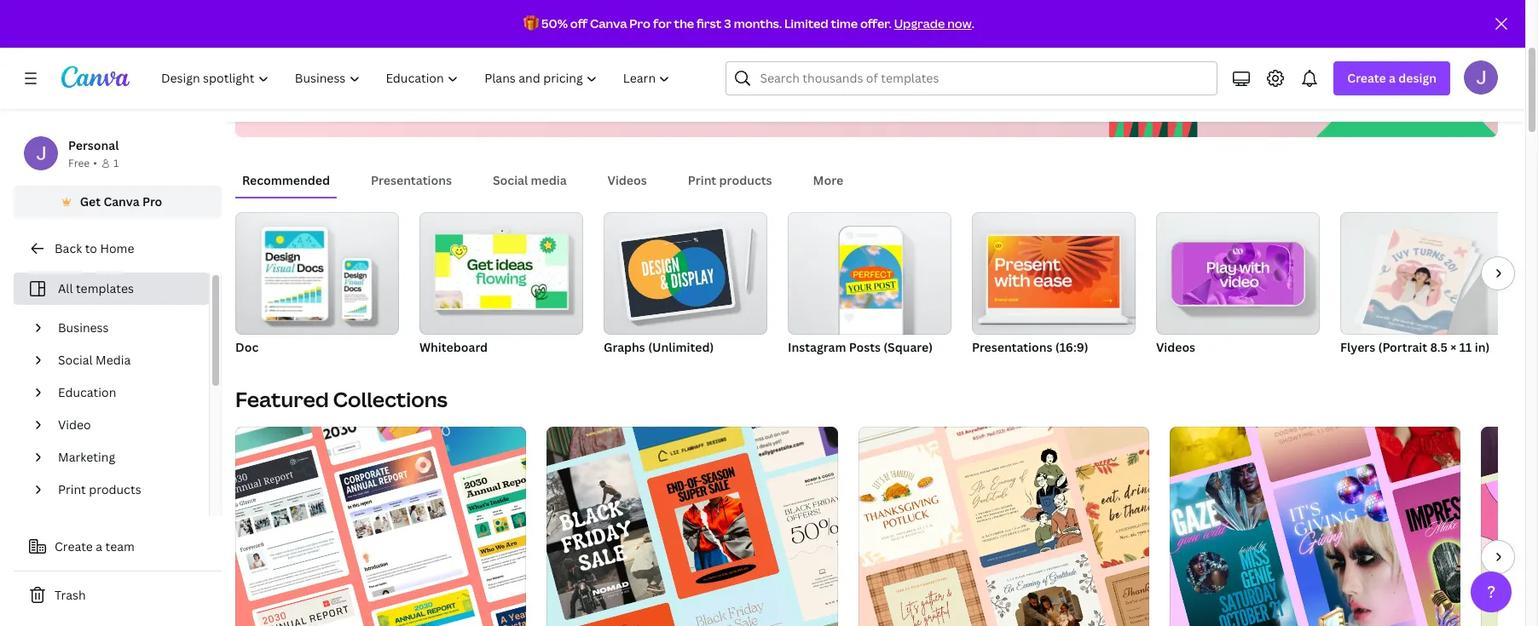 Task type: vqa. For each thing, say whether or not it's contained in the screenshot.
a inside the dropdown button
yes



Task type: describe. For each thing, give the bounding box(es) containing it.
instagram posts (square) link
[[788, 212, 952, 359]]

Search search field
[[760, 62, 1207, 95]]

flyer (portrait 8.5 × 11 in) image inside flyers (portrait 8.5 × 11 in) link
[[1363, 228, 1473, 341]]

now
[[947, 15, 972, 32]]

marketing
[[58, 449, 115, 466]]

for
[[653, 15, 672, 32]]

graph (unlimited) image inside graphs (unlimited) link
[[621, 229, 732, 318]]

8.5
[[1430, 339, 1448, 356]]

jacob simon image
[[1464, 61, 1498, 95]]

decorating!
[[308, 46, 375, 62]]

personal
[[68, 137, 119, 153]]

doc link
[[235, 212, 399, 359]]

graphs (unlimited) link
[[604, 212, 767, 359]]

create a design
[[1347, 70, 1437, 86]]

more
[[813, 172, 843, 188]]

flyers (portrait 8.5 × 11 in)
[[1340, 339, 1490, 356]]

in)
[[1475, 339, 1490, 356]]

social for social media
[[493, 172, 528, 188]]

graphs (unlimited)
[[604, 339, 714, 356]]

social media button
[[486, 165, 573, 197]]

first
[[697, 15, 722, 32]]

.
[[972, 15, 974, 32]]

video
[[58, 417, 91, 433]]

all templates
[[58, 281, 134, 297]]

featured
[[235, 385, 329, 414]]

start decorating!
[[276, 46, 375, 62]]

recommended button
[[235, 165, 337, 197]]

video link
[[51, 409, 199, 442]]

a for design
[[1389, 70, 1396, 86]]

get canva pro
[[80, 194, 162, 210]]

start decorating! link
[[263, 38, 388, 72]]

print for print products link at the left
[[58, 482, 86, 498]]

1
[[113, 156, 119, 171]]

doc
[[235, 339, 258, 356]]

free •
[[68, 156, 97, 171]]

pro inside button
[[142, 194, 162, 210]]

(unlimited)
[[648, 339, 714, 356]]

time
[[831, 15, 858, 32]]

trash link
[[14, 579, 222, 613]]

11
[[1459, 339, 1472, 356]]

recommended
[[242, 172, 330, 188]]

top level navigation element
[[150, 61, 685, 95]]

🎁 50% off canva pro for the first 3 months. limited time offer. upgrade now .
[[524, 15, 974, 32]]

instagram post (square) image inside instagram posts (square) link
[[840, 245, 902, 309]]

products for print products link at the left
[[89, 482, 141, 498]]

(16:9)
[[1055, 339, 1088, 356]]

social media
[[58, 352, 131, 368]]

flyers
[[1340, 339, 1375, 356]]

social media link
[[51, 344, 199, 377]]

whiteboard
[[419, 339, 488, 356]]

print products for print products button
[[688, 172, 772, 188]]

presentations (16:9) link
[[972, 212, 1136, 359]]

featured collections
[[235, 385, 448, 414]]

presentations (16:9)
[[972, 339, 1088, 356]]

to
[[85, 240, 97, 257]]

months.
[[734, 15, 782, 32]]

back to home
[[55, 240, 134, 257]]

upgrade now button
[[894, 15, 972, 32]]

collections
[[333, 385, 448, 414]]

presentations for presentations (16:9)
[[972, 339, 1053, 356]]

graphs
[[604, 339, 645, 356]]



Task type: locate. For each thing, give the bounding box(es) containing it.
presentations inside presentations button
[[371, 172, 452, 188]]

1 vertical spatial pro
[[142, 194, 162, 210]]

presentation (16:9) image inside presentations (16:9) link
[[988, 236, 1120, 309]]

1 horizontal spatial a
[[1389, 70, 1396, 86]]

0 horizontal spatial videos
[[608, 172, 647, 188]]

0 horizontal spatial products
[[89, 482, 141, 498]]

0 horizontal spatial pro
[[142, 194, 162, 210]]

get
[[80, 194, 101, 210]]

flyer (portrait 8.5 × 11 in) image
[[1340, 212, 1504, 335], [1363, 228, 1473, 341]]

business
[[58, 320, 109, 336]]

0 vertical spatial presentations
[[371, 172, 452, 188]]

social media
[[493, 172, 567, 188]]

flyers (portrait 8.5 × 11 in) link
[[1340, 212, 1504, 359]]

(square)
[[884, 339, 933, 356]]

all
[[58, 281, 73, 297]]

1 vertical spatial print
[[58, 482, 86, 498]]

templates
[[76, 281, 134, 297]]

1 vertical spatial print products
[[58, 482, 141, 498]]

the
[[674, 15, 694, 32]]

create a design button
[[1334, 61, 1450, 95]]

pro up back to home link
[[142, 194, 162, 210]]

0 vertical spatial create
[[1347, 70, 1386, 86]]

0 horizontal spatial canva
[[103, 194, 140, 210]]

back
[[55, 240, 82, 257]]

trash
[[55, 587, 86, 604]]

print products button
[[681, 165, 779, 197]]

canva
[[590, 15, 627, 32], [103, 194, 140, 210]]

print products for print products link at the left
[[58, 482, 141, 498]]

limited
[[784, 15, 828, 32]]

1 horizontal spatial products
[[719, 172, 772, 188]]

(portrait
[[1378, 339, 1427, 356]]

social
[[493, 172, 528, 188], [58, 352, 93, 368]]

social for social media
[[58, 352, 93, 368]]

None search field
[[726, 61, 1218, 95]]

1 horizontal spatial canva
[[590, 15, 627, 32]]

0 vertical spatial pro
[[630, 15, 651, 32]]

a left design
[[1389, 70, 1396, 86]]

a for team
[[96, 539, 102, 555]]

1 horizontal spatial print
[[688, 172, 716, 188]]

whiteboard image
[[419, 212, 583, 335], [435, 235, 567, 309]]

business link
[[51, 312, 199, 344]]

posts
[[849, 339, 881, 356]]

videos
[[608, 172, 647, 188], [1156, 339, 1195, 356]]

products
[[719, 172, 772, 188], [89, 482, 141, 498]]

pro left for
[[630, 15, 651, 32]]

instagram post (square) image
[[788, 212, 952, 335], [840, 245, 902, 309]]

create
[[1347, 70, 1386, 86], [55, 539, 93, 555]]

a inside button
[[96, 539, 102, 555]]

create for create a design
[[1347, 70, 1386, 86]]

media
[[531, 172, 567, 188]]

presentations inside presentations (16:9) link
[[972, 339, 1053, 356]]

social left media
[[493, 172, 528, 188]]

0 horizontal spatial print
[[58, 482, 86, 498]]

🎁
[[524, 15, 539, 32]]

0 horizontal spatial a
[[96, 539, 102, 555]]

graph (unlimited) image
[[604, 212, 767, 335], [621, 229, 732, 318]]

0 horizontal spatial create
[[55, 539, 93, 555]]

products for print products button
[[719, 172, 772, 188]]

print inside button
[[688, 172, 716, 188]]

marketing link
[[51, 442, 199, 474]]

create inside create a team button
[[55, 539, 93, 555]]

presentations for presentations
[[371, 172, 452, 188]]

1 horizontal spatial presentations
[[972, 339, 1053, 356]]

products inside button
[[719, 172, 772, 188]]

1 vertical spatial social
[[58, 352, 93, 368]]

offer.
[[860, 15, 892, 32]]

free
[[68, 156, 90, 171]]

social down "business"
[[58, 352, 93, 368]]

0 vertical spatial social
[[493, 172, 528, 188]]

a inside dropdown button
[[1389, 70, 1396, 86]]

home
[[100, 240, 134, 257]]

back to home link
[[14, 232, 222, 266]]

0 horizontal spatial print products
[[58, 482, 141, 498]]

get canva pro button
[[14, 186, 222, 218]]

0 horizontal spatial social
[[58, 352, 93, 368]]

instagram posts (square)
[[788, 339, 933, 356]]

1 vertical spatial videos
[[1156, 339, 1195, 356]]

•
[[93, 156, 97, 171]]

canva right get on the left top of page
[[103, 194, 140, 210]]

×
[[1451, 339, 1457, 356]]

video image
[[1156, 212, 1320, 335], [1183, 243, 1294, 305]]

0 vertical spatial canva
[[590, 15, 627, 32]]

print products link
[[51, 474, 199, 506]]

design
[[1399, 70, 1437, 86]]

team
[[105, 539, 135, 555]]

pro
[[630, 15, 651, 32], [142, 194, 162, 210]]

1 vertical spatial products
[[89, 482, 141, 498]]

media
[[96, 352, 131, 368]]

1 horizontal spatial social
[[493, 172, 528, 188]]

print down marketing at the bottom left of the page
[[58, 482, 86, 498]]

a left team
[[96, 539, 102, 555]]

more button
[[806, 165, 850, 197]]

20% off christmas print! image
[[1089, 0, 1498, 137]]

presentations button
[[364, 165, 459, 197]]

create a team
[[55, 539, 135, 555]]

social inside social media button
[[493, 172, 528, 188]]

print products
[[688, 172, 772, 188], [58, 482, 141, 498]]

0 vertical spatial videos
[[608, 172, 647, 188]]

videos button
[[601, 165, 654, 197]]

upgrade
[[894, 15, 945, 32]]

whiteboard link
[[419, 212, 583, 359]]

presentation (16:9) image
[[972, 212, 1136, 335], [988, 236, 1120, 309]]

1 horizontal spatial print products
[[688, 172, 772, 188]]

off
[[570, 15, 588, 32]]

start
[[276, 46, 305, 62]]

print for print products button
[[688, 172, 716, 188]]

create inside create a design dropdown button
[[1347, 70, 1386, 86]]

videos link
[[1156, 212, 1320, 359]]

0 vertical spatial a
[[1389, 70, 1396, 86]]

doc image
[[235, 212, 399, 335], [235, 212, 399, 335]]

videos inside button
[[608, 172, 647, 188]]

education link
[[51, 377, 199, 409]]

canva inside button
[[103, 194, 140, 210]]

instagram
[[788, 339, 846, 356]]

3
[[724, 15, 731, 32]]

canva right the off
[[590, 15, 627, 32]]

1 vertical spatial a
[[96, 539, 102, 555]]

1 horizontal spatial pro
[[630, 15, 651, 32]]

education
[[58, 385, 116, 401]]

products left more
[[719, 172, 772, 188]]

create a team button
[[14, 530, 222, 564]]

presentations
[[371, 172, 452, 188], [972, 339, 1053, 356]]

create left design
[[1347, 70, 1386, 86]]

social inside social media link
[[58, 352, 93, 368]]

products down marketing link
[[89, 482, 141, 498]]

1 vertical spatial canva
[[103, 194, 140, 210]]

0 vertical spatial print
[[688, 172, 716, 188]]

a
[[1389, 70, 1396, 86], [96, 539, 102, 555]]

print
[[688, 172, 716, 188], [58, 482, 86, 498]]

1 horizontal spatial videos
[[1156, 339, 1195, 356]]

0 vertical spatial print products
[[688, 172, 772, 188]]

0 horizontal spatial presentations
[[371, 172, 452, 188]]

1 vertical spatial presentations
[[972, 339, 1053, 356]]

1 horizontal spatial create
[[1347, 70, 1386, 86]]

print right "videos" button
[[688, 172, 716, 188]]

create for create a team
[[55, 539, 93, 555]]

0 vertical spatial products
[[719, 172, 772, 188]]

50%
[[541, 15, 568, 32]]

1 vertical spatial create
[[55, 539, 93, 555]]

print products inside button
[[688, 172, 772, 188]]

create left team
[[55, 539, 93, 555]]



